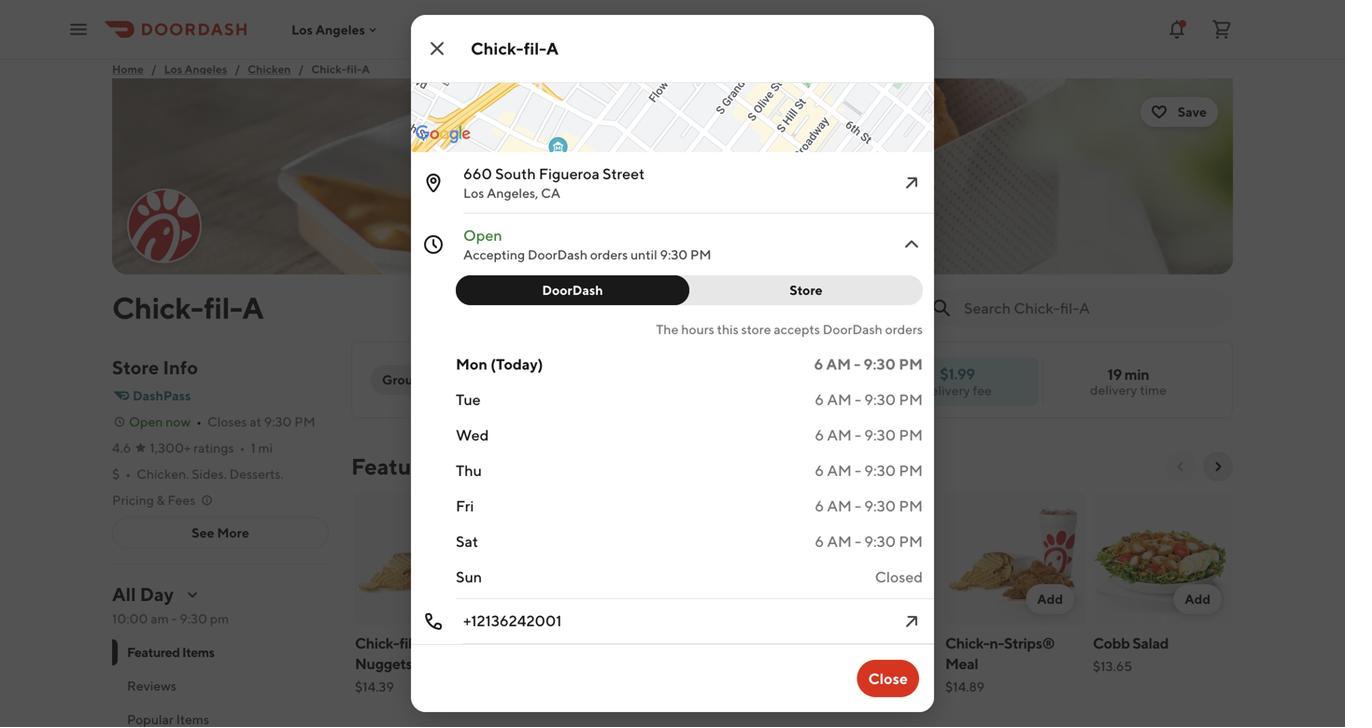Task type: describe. For each thing, give the bounding box(es) containing it.
delivery inside '$1.99 delivery fee'
[[923, 383, 971, 399]]

chick- inside chick-n-strips® meal $14.89
[[946, 635, 990, 653]]

chick-n-strips® meal $14.89
[[946, 635, 1055, 695]]

pm for sat
[[899, 533, 923, 551]]

chick-fil-a® nuggets meal $14.39
[[355, 635, 448, 695]]

day
[[140, 584, 174, 606]]

min
[[1125, 366, 1150, 384]]

closes
[[207, 414, 247, 430]]

open menu image
[[67, 18, 90, 41]]

fee
[[973, 383, 992, 399]]

1 horizontal spatial angeles
[[316, 22, 365, 37]]

featured inside heading
[[351, 454, 446, 480]]

items inside featured items heading
[[450, 454, 508, 480]]

fil- inside chick-fil-a® nuggets meal $14.39
[[400, 635, 418, 653]]

chicken.
[[137, 467, 189, 482]]

see more button
[[113, 519, 328, 549]]

mon
[[456, 356, 488, 373]]

doordash inside the 'open accepting doordash orders until 9:30 pm'
[[528, 247, 588, 263]]

1 vertical spatial items
[[182, 645, 215, 661]]

add button for cobb salad
[[1174, 585, 1222, 615]]

time
[[1140, 383, 1167, 398]]

fri
[[456, 498, 474, 515]]

desserts.
[[229, 467, 284, 482]]

6 for fri
[[815, 498, 824, 515]]

ca
[[541, 185, 561, 201]]

at
[[250, 414, 262, 430]]

chick- down los angeles
[[311, 63, 347, 76]]

save button
[[1141, 97, 1218, 127]]

19
[[1108, 366, 1122, 384]]

info
[[163, 357, 198, 379]]

meal inside chick-fil-a® spicy chicken sandwich meal
[[650, 676, 683, 694]]

Item Search search field
[[964, 298, 1218, 319]]

the hours this store accepts doordash orders
[[656, 322, 923, 337]]

add button for chick-fil-a® nuggets
[[879, 585, 927, 615]]

store for store
[[790, 283, 823, 298]]

a® for chick-fil-a® nuggets
[[861, 635, 884, 653]]

chick-fil-a dialog
[[249, 0, 967, 713]]

am
[[151, 612, 169, 627]]

chick-fil-a® nuggets
[[798, 635, 884, 673]]

chick- inside dialog
[[471, 38, 524, 58]]

a® for chick-fil-a® spicy chicken sandwich meal
[[713, 635, 736, 653]]

- for wed
[[855, 427, 862, 444]]

open for open accepting doordash orders until 9:30 pm
[[463, 227, 502, 244]]

chick-fil-a® sandwich meal image
[[503, 493, 643, 626]]

orders inside the 'open accepting doordash orders until 9:30 pm'
[[590, 247, 628, 263]]

2 horizontal spatial •
[[240, 441, 245, 456]]

1 horizontal spatial a
[[362, 63, 370, 76]]

angeles,
[[487, 185, 539, 201]]

pm for thu
[[899, 462, 923, 480]]

6 am - 9:30 pm for mon (today)
[[814, 356, 923, 373]]

6 for mon (today)
[[814, 356, 823, 373]]

tue
[[456, 391, 481, 409]]

add button for chick-n-strips® meal
[[1026, 585, 1075, 615]]

pm for wed
[[899, 427, 923, 444]]

closed
[[875, 569, 923, 586]]

south
[[495, 165, 536, 183]]

strips®
[[1004, 635, 1055, 653]]

am for sat
[[827, 533, 852, 551]]

6 am - 9:30 pm for tue
[[815, 391, 923, 409]]

chick- inside chick-fil-a® nuggets meal $14.39
[[355, 635, 400, 653]]

salad
[[1133, 635, 1169, 653]]

hours
[[681, 322, 715, 337]]

1 horizontal spatial los
[[292, 22, 313, 37]]

map region
[[249, 0, 967, 192]]

add for chick-fil-a® nuggets meal
[[447, 592, 473, 607]]

add button for chick-fil-a® nuggets meal
[[436, 585, 484, 615]]

&
[[157, 493, 165, 508]]

chick-fil-a® sandwich meal
[[503, 635, 602, 673]]

$14.89
[[946, 680, 985, 695]]

6 for sat
[[815, 533, 824, 551]]

(today)
[[491, 356, 543, 373]]

chick- up store info
[[112, 291, 204, 326]]

Store button
[[678, 276, 923, 306]]

chick-fil-a® spicy chicken sandwich meal
[[650, 635, 775, 694]]

0 horizontal spatial angeles
[[185, 63, 227, 76]]

9:30 for thu
[[865, 462, 896, 480]]

group
[[382, 372, 421, 388]]

a inside dialog
[[547, 38, 559, 58]]

chick-fil-a® spicy chicken sandwich meal image
[[650, 493, 791, 626]]

0 horizontal spatial •
[[125, 467, 131, 482]]

DoorDash button
[[456, 276, 690, 306]]

store for store info
[[112, 357, 159, 379]]

sat
[[456, 533, 478, 551]]

until
[[631, 247, 658, 263]]

fees
[[168, 493, 196, 508]]

fil- inside chick-fil-a® spicy chicken sandwich meal
[[695, 635, 713, 653]]

6 am - 9:30 pm for fri
[[815, 498, 923, 515]]

pm
[[210, 612, 229, 627]]

los inside "660 south figueroa street los angeles, ca"
[[463, 185, 484, 201]]

now
[[166, 414, 191, 430]]

fil- inside chick-fil-a® sandwich meal
[[547, 635, 566, 653]]

spicy
[[739, 635, 775, 653]]

add for chick-fil-a® spicy chicken sandwich meal
[[742, 592, 768, 607]]

6 am - 9:30 pm for sat
[[815, 533, 923, 551]]

meal inside chick-n-strips® meal $14.89
[[946, 655, 978, 673]]

notification bell image
[[1166, 18, 1189, 41]]

6 am - 9:30 pm for wed
[[815, 427, 923, 444]]

all day
[[112, 584, 174, 606]]

fil- inside chick-fil-a® nuggets
[[843, 635, 861, 653]]

nuggets for chick-fil-a® nuggets meal $14.39
[[355, 655, 412, 673]]

1 vertical spatial featured
[[127, 645, 180, 661]]

9:30 for fri
[[865, 498, 896, 515]]

chick- inside chick-fil-a® nuggets
[[798, 635, 843, 653]]

thu
[[456, 462, 482, 480]]

pricing & fees
[[112, 493, 196, 508]]

chick- inside chick-fil-a® spicy chicken sandwich meal
[[650, 635, 695, 653]]

order
[[424, 372, 460, 388]]

9:30 for wed
[[865, 427, 896, 444]]

am for wed
[[827, 427, 852, 444]]

9:30 for sat
[[865, 533, 896, 551]]

9:30 inside the 'open accepting doordash orders until 9:30 pm'
[[660, 247, 688, 263]]

am for tue
[[827, 391, 852, 409]]

store
[[741, 322, 771, 337]]

1 / from the left
[[151, 63, 157, 76]]

add button for chick-fil-a® sandwich meal
[[583, 585, 632, 615]]

am for mon (today)
[[827, 356, 851, 373]]

open accepting doordash orders until 9:30 pm
[[463, 227, 712, 263]]

pricing & fees button
[[112, 492, 214, 510]]

home / los angeles / chicken / chick-fil-a
[[112, 63, 370, 76]]

$14.39
[[355, 680, 394, 695]]

sides.
[[192, 467, 227, 482]]

mi
[[258, 441, 273, 456]]

2 vertical spatial doordash
[[823, 322, 883, 337]]

more
[[217, 526, 249, 541]]

660 south figueroa street los angeles, ca
[[463, 165, 645, 201]]

los angeles link
[[164, 60, 227, 78]]



Task type: vqa. For each thing, say whether or not it's contained in the screenshot.
first Under
no



Task type: locate. For each thing, give the bounding box(es) containing it.
1,300+ ratings •
[[150, 441, 245, 456]]

meal inside chick-fil-a® sandwich meal
[[570, 655, 602, 673]]

1 horizontal spatial /
[[235, 63, 240, 76]]

featured items heading
[[351, 452, 508, 482]]

pm for mon (today)
[[899, 356, 923, 373]]

group order button
[[371, 365, 472, 395]]

add button
[[436, 585, 484, 615], [583, 585, 632, 615], [731, 585, 779, 615], [879, 585, 927, 615], [1026, 585, 1075, 615], [1174, 585, 1222, 615]]

nuggets inside chick-fil-a® nuggets
[[798, 655, 855, 673]]

close button
[[857, 661, 919, 698]]

nuggets
[[355, 655, 412, 673], [798, 655, 855, 673]]

a® up the close
[[861, 635, 884, 653]]

items down pm
[[182, 645, 215, 661]]

chick- down +12136242001
[[503, 635, 547, 653]]

mon (today)
[[456, 356, 543, 373]]

powered by google image
[[416, 125, 471, 144]]

chick- left spicy
[[650, 635, 695, 653]]

1 horizontal spatial chicken
[[650, 655, 705, 673]]

open now
[[129, 414, 191, 430]]

0 horizontal spatial los
[[164, 63, 182, 76]]

3 / from the left
[[298, 63, 304, 76]]

5 add from the left
[[1038, 592, 1063, 607]]

10:00
[[112, 612, 148, 627]]

pricing
[[112, 493, 154, 508]]

chick-fil-a up info on the left
[[112, 291, 264, 326]]

1 horizontal spatial delivery
[[1090, 383, 1138, 398]]

3 add from the left
[[742, 592, 768, 607]]

a® inside chick-fil-a® sandwich meal
[[566, 635, 589, 653]]

6 am - 9:30 pm
[[814, 356, 923, 373], [815, 391, 923, 409], [815, 427, 923, 444], [815, 462, 923, 480], [815, 498, 923, 515], [815, 533, 923, 551]]

add
[[447, 592, 473, 607], [595, 592, 620, 607], [742, 592, 768, 607], [890, 592, 916, 607], [1038, 592, 1063, 607], [1185, 592, 1211, 607]]

click item image
[[901, 172, 923, 194], [901, 611, 923, 634]]

sandwich inside chick-fil-a® sandwich meal
[[503, 655, 567, 673]]

close chick-fil-a image
[[426, 37, 449, 60]]

hour options option group
[[456, 276, 923, 306]]

• right the $
[[125, 467, 131, 482]]

$13.65
[[1093, 659, 1133, 675]]

previous button of carousel image
[[1174, 460, 1189, 475]]

1 horizontal spatial store
[[790, 283, 823, 298]]

all
[[112, 584, 136, 606]]

9:30 for mon (today)
[[864, 356, 896, 373]]

chick- up $14.89
[[946, 635, 990, 653]]

2 / from the left
[[235, 63, 240, 76]]

chick- right close chick-fil-a image
[[471, 38, 524, 58]]

1 vertical spatial doordash
[[542, 283, 603, 298]]

nuggets up $14.39
[[355, 655, 412, 673]]

sun
[[456, 569, 482, 586]]

store up dashpass
[[112, 357, 159, 379]]

1 horizontal spatial featured
[[351, 454, 446, 480]]

figueroa
[[539, 165, 600, 183]]

see more
[[192, 526, 249, 541]]

1 vertical spatial featured items
[[127, 645, 215, 661]]

chick-fil-a® nuggets image
[[798, 493, 938, 626]]

featured up the reviews
[[127, 645, 180, 661]]

chick-fil-a right close chick-fil-a image
[[471, 38, 559, 58]]

sandwich down +12136242001
[[503, 655, 567, 673]]

next button of carousel image
[[1211, 460, 1226, 475]]

1 horizontal spatial chick-fil-a
[[471, 38, 559, 58]]

- for thu
[[855, 462, 862, 480]]

1 horizontal spatial items
[[450, 454, 508, 480]]

dashpass
[[133, 388, 191, 404]]

featured items
[[351, 454, 508, 480], [127, 645, 215, 661]]

0 vertical spatial open
[[463, 227, 502, 244]]

los
[[292, 22, 313, 37], [164, 63, 182, 76], [463, 185, 484, 201]]

660
[[463, 165, 492, 183]]

0 horizontal spatial items
[[182, 645, 215, 661]]

a
[[547, 38, 559, 58], [362, 63, 370, 76], [242, 291, 264, 326]]

reviews button
[[112, 670, 329, 704]]

am for fri
[[827, 498, 852, 515]]

0 vertical spatial angeles
[[316, 22, 365, 37]]

10:00 am - 9:30 pm
[[112, 612, 229, 627]]

0 vertical spatial chick-fil-a
[[471, 38, 559, 58]]

0 vertical spatial orders
[[590, 247, 628, 263]]

n-
[[990, 635, 1004, 653]]

chick-fil-a® nuggets meal image
[[355, 493, 495, 626]]

1 a® from the left
[[418, 635, 441, 653]]

cobb salad $13.65
[[1093, 635, 1169, 675]]

$1.99 delivery fee
[[923, 365, 992, 399]]

1 vertical spatial angeles
[[185, 63, 227, 76]]

featured items down 10:00 am - 9:30 pm
[[127, 645, 215, 661]]

9:30
[[660, 247, 688, 263], [864, 356, 896, 373], [865, 391, 896, 409], [264, 414, 292, 430], [865, 427, 896, 444], [865, 462, 896, 480], [865, 498, 896, 515], [865, 533, 896, 551], [180, 612, 207, 627]]

1 horizontal spatial •
[[196, 414, 202, 430]]

4 add button from the left
[[879, 585, 927, 615]]

6
[[814, 356, 823, 373], [815, 391, 824, 409], [815, 427, 824, 444], [815, 462, 824, 480], [815, 498, 824, 515], [815, 533, 824, 551]]

this
[[717, 322, 739, 337]]

1 vertical spatial click item image
[[901, 611, 923, 634]]

1
[[251, 441, 256, 456]]

• closes at 9:30 pm
[[196, 414, 315, 430]]

1 sandwich from the left
[[503, 655, 567, 673]]

delivery
[[1090, 383, 1138, 398], [923, 383, 971, 399]]

add for cobb salad
[[1185, 592, 1211, 607]]

0 horizontal spatial featured items
[[127, 645, 215, 661]]

pm
[[691, 247, 712, 263], [899, 356, 923, 373], [899, 391, 923, 409], [294, 414, 315, 430], [899, 427, 923, 444], [899, 462, 923, 480], [899, 498, 923, 515], [899, 533, 923, 551]]

doordash right accepts
[[823, 322, 883, 337]]

• right now
[[196, 414, 202, 430]]

click item image down "closed"
[[901, 611, 923, 634]]

los up home / los angeles / chicken / chick-fil-a
[[292, 22, 313, 37]]

- for fri
[[855, 498, 862, 515]]

/ left chicken link
[[235, 63, 240, 76]]

the
[[656, 322, 679, 337]]

save
[[1178, 104, 1207, 120]]

angeles
[[316, 22, 365, 37], [185, 63, 227, 76]]

2 a® from the left
[[566, 635, 589, 653]]

pm for fri
[[899, 498, 923, 515]]

add for chick-n-strips® meal
[[1038, 592, 1063, 607]]

/ right chicken link
[[298, 63, 304, 76]]

1 add button from the left
[[436, 585, 484, 615]]

0 horizontal spatial chick-fil-a
[[112, 291, 264, 326]]

1 mi
[[251, 441, 273, 456]]

1 vertical spatial •
[[240, 441, 245, 456]]

ratings
[[193, 441, 234, 456]]

wed
[[456, 427, 489, 444]]

los right home link
[[164, 63, 182, 76]]

chicken inside chick-fil-a® spicy chicken sandwich meal
[[650, 655, 705, 673]]

4 add from the left
[[890, 592, 916, 607]]

•
[[196, 414, 202, 430], [240, 441, 245, 456], [125, 467, 131, 482]]

nuggets left close button
[[798, 655, 855, 673]]

cobb
[[1093, 635, 1130, 653]]

1 horizontal spatial orders
[[885, 322, 923, 337]]

nuggets inside chick-fil-a® nuggets meal $14.39
[[355, 655, 412, 673]]

2 add button from the left
[[583, 585, 632, 615]]

0 vertical spatial featured items
[[351, 454, 508, 480]]

- for tue
[[855, 391, 862, 409]]

reviews
[[127, 679, 176, 694]]

0 vertical spatial doordash
[[528, 247, 588, 263]]

0 vertical spatial featured
[[351, 454, 446, 480]]

0 vertical spatial store
[[790, 283, 823, 298]]

1 horizontal spatial featured items
[[351, 454, 508, 480]]

1 vertical spatial store
[[112, 357, 159, 379]]

0 items, open order cart image
[[1211, 18, 1233, 41]]

pm for tue
[[899, 391, 923, 409]]

6 for tue
[[815, 391, 824, 409]]

1,300+
[[150, 441, 191, 456]]

home
[[112, 63, 144, 76]]

open inside the 'open accepting doordash orders until 9:30 pm'
[[463, 227, 502, 244]]

add for chick-fil-a® sandwich meal
[[595, 592, 620, 607]]

0 vertical spatial los
[[292, 22, 313, 37]]

see
[[192, 526, 214, 541]]

open
[[463, 227, 502, 244], [129, 414, 163, 430]]

0 horizontal spatial store
[[112, 357, 159, 379]]

sandwich inside chick-fil-a® spicy chicken sandwich meal
[[708, 655, 772, 673]]

0 vertical spatial •
[[196, 414, 202, 430]]

1 add from the left
[[447, 592, 473, 607]]

2 horizontal spatial /
[[298, 63, 304, 76]]

a® down chick-fil-a® nuggets meal image
[[418, 635, 441, 653]]

pm inside the 'open accepting doordash orders until 9:30 pm'
[[691, 247, 712, 263]]

orders left until
[[590, 247, 628, 263]]

chick- right spicy
[[798, 635, 843, 653]]

2 vertical spatial •
[[125, 467, 131, 482]]

+12136242001
[[463, 613, 562, 630]]

0 horizontal spatial chicken
[[248, 63, 291, 76]]

a® inside chick-fil-a® nuggets
[[861, 635, 884, 653]]

0 horizontal spatial nuggets
[[355, 655, 412, 673]]

1 nuggets from the left
[[355, 655, 412, 673]]

los angeles button
[[292, 22, 380, 37]]

6 add from the left
[[1185, 592, 1211, 607]]

19 min delivery time
[[1090, 366, 1167, 398]]

cobb salad image
[[1093, 493, 1233, 626]]

items
[[450, 454, 508, 480], [182, 645, 215, 661]]

1 vertical spatial a
[[362, 63, 370, 76]]

0 vertical spatial click item image
[[901, 172, 923, 194]]

chick fil a image
[[112, 78, 1233, 275], [129, 191, 200, 262]]

add button for chick-fil-a® spicy chicken sandwich meal
[[731, 585, 779, 615]]

/ right home
[[151, 63, 157, 76]]

open for open now
[[129, 414, 163, 430]]

group order
[[382, 372, 460, 388]]

delivery inside 19 min delivery time
[[1090, 383, 1138, 398]]

1 vertical spatial open
[[129, 414, 163, 430]]

4 a® from the left
[[861, 635, 884, 653]]

fil- inside dialog
[[524, 38, 547, 58]]

store inside button
[[790, 283, 823, 298]]

a® left spicy
[[713, 635, 736, 653]]

3 add button from the left
[[731, 585, 779, 615]]

$
[[112, 467, 120, 482]]

5 add button from the left
[[1026, 585, 1075, 615]]

0 horizontal spatial orders
[[590, 247, 628, 263]]

click item image
[[901, 234, 923, 256]]

1 click item image from the top
[[901, 172, 923, 194]]

2 nuggets from the left
[[798, 655, 855, 673]]

1 vertical spatial chick-fil-a
[[112, 291, 264, 326]]

0 horizontal spatial open
[[129, 414, 163, 430]]

chick- inside chick-fil-a® sandwich meal
[[503, 635, 547, 653]]

1 horizontal spatial sandwich
[[708, 655, 772, 673]]

- for mon (today)
[[854, 356, 861, 373]]

1 horizontal spatial nuggets
[[798, 655, 855, 673]]

9:30 for tue
[[865, 391, 896, 409]]

los down the 660 on the left top
[[463, 185, 484, 201]]

4.6
[[112, 441, 131, 456]]

2 click item image from the top
[[901, 611, 923, 634]]

accepting
[[463, 247, 525, 263]]

click item image up click item icon
[[901, 172, 923, 194]]

items down wed
[[450, 454, 508, 480]]

meal
[[415, 655, 448, 673], [570, 655, 602, 673], [946, 655, 978, 673], [650, 676, 683, 694]]

1 vertical spatial orders
[[885, 322, 923, 337]]

0 horizontal spatial /
[[151, 63, 157, 76]]

a® for chick-fil-a® sandwich meal
[[566, 635, 589, 653]]

open down dashpass
[[129, 414, 163, 430]]

meal inside chick-fil-a® nuggets meal $14.39
[[415, 655, 448, 673]]

0 vertical spatial a
[[547, 38, 559, 58]]

0 horizontal spatial featured
[[127, 645, 180, 661]]

accepts
[[774, 322, 820, 337]]

$1.99
[[940, 365, 975, 383]]

a® down chick-fil-a® sandwich meal image
[[566, 635, 589, 653]]

close
[[869, 670, 908, 688]]

a® inside chick-fil-a® nuggets meal $14.39
[[418, 635, 441, 653]]

6 for thu
[[815, 462, 824, 480]]

$ • chicken. sides. desserts.
[[112, 467, 284, 482]]

a® inside chick-fil-a® spicy chicken sandwich meal
[[713, 635, 736, 653]]

1 horizontal spatial open
[[463, 227, 502, 244]]

chick-fil-a inside the chick-fil-a dialog
[[471, 38, 559, 58]]

open up accepting
[[463, 227, 502, 244]]

6 for wed
[[815, 427, 824, 444]]

chick-fil-a
[[471, 38, 559, 58], [112, 291, 264, 326]]

0 horizontal spatial sandwich
[[503, 655, 567, 673]]

0 vertical spatial items
[[450, 454, 508, 480]]

orders down click item icon
[[885, 322, 923, 337]]

2 vertical spatial los
[[463, 185, 484, 201]]

doordash
[[528, 247, 588, 263], [542, 283, 603, 298], [823, 322, 883, 337]]

street
[[603, 165, 645, 183]]

a® for chick-fil-a® nuggets meal $14.39
[[418, 635, 441, 653]]

a®
[[418, 635, 441, 653], [566, 635, 589, 653], [713, 635, 736, 653], [861, 635, 884, 653]]

- for sat
[[855, 533, 862, 551]]

featured left thu
[[351, 454, 446, 480]]

chick-n-strips® meal image
[[946, 493, 1086, 626]]

store info
[[112, 357, 198, 379]]

0 vertical spatial chicken
[[248, 63, 291, 76]]

doordash up doordash button on the top
[[528, 247, 588, 263]]

doordash down the 'open accepting doordash orders until 9:30 pm'
[[542, 283, 603, 298]]

store up accepts
[[790, 283, 823, 298]]

nuggets for chick-fil-a® nuggets
[[798, 655, 855, 673]]

home link
[[112, 60, 144, 78]]

0 horizontal spatial delivery
[[923, 383, 971, 399]]

2 sandwich from the left
[[708, 655, 772, 673]]

doordash inside doordash button
[[542, 283, 603, 298]]

1 vertical spatial chicken
[[650, 655, 705, 673]]

los angeles
[[292, 22, 365, 37]]

2 add from the left
[[595, 592, 620, 607]]

3 a® from the left
[[713, 635, 736, 653]]

0 horizontal spatial a
[[242, 291, 264, 326]]

delivery left the fee
[[923, 383, 971, 399]]

chick- up $14.39
[[355, 635, 400, 653]]

• left 1
[[240, 441, 245, 456]]

chicken link
[[248, 60, 291, 78]]

sandwich down spicy
[[708, 655, 772, 673]]

1 vertical spatial los
[[164, 63, 182, 76]]

orders
[[590, 247, 628, 263], [885, 322, 923, 337]]

2 horizontal spatial a
[[547, 38, 559, 58]]

add for chick-fil-a® nuggets
[[890, 592, 916, 607]]

2 vertical spatial a
[[242, 291, 264, 326]]

6 add button from the left
[[1174, 585, 1222, 615]]

delivery left time
[[1090, 383, 1138, 398]]

2 horizontal spatial los
[[463, 185, 484, 201]]

6 am - 9:30 pm for thu
[[815, 462, 923, 480]]

/
[[151, 63, 157, 76], [235, 63, 240, 76], [298, 63, 304, 76]]

chick-
[[471, 38, 524, 58], [311, 63, 347, 76], [112, 291, 204, 326], [355, 635, 400, 653], [503, 635, 547, 653], [650, 635, 695, 653], [798, 635, 843, 653], [946, 635, 990, 653]]

featured items up fri on the bottom left
[[351, 454, 508, 480]]

am for thu
[[827, 462, 852, 480]]



